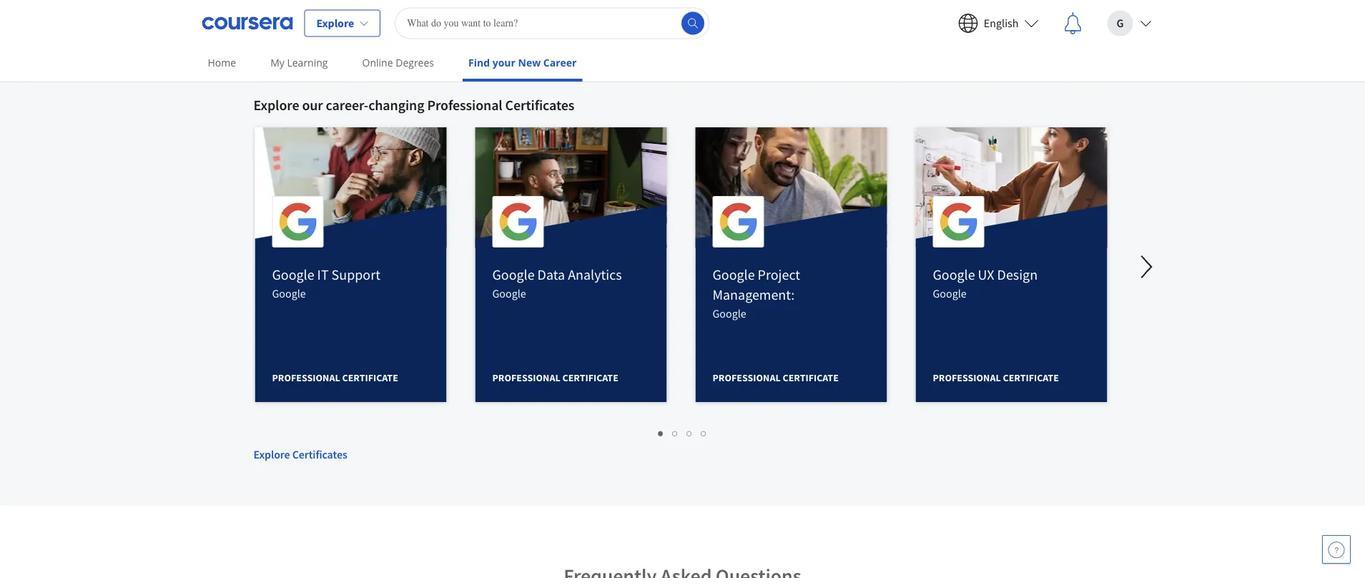 Task type: vqa. For each thing, say whether or not it's contained in the screenshot.
Instructor: Microsoft
no



Task type: describe. For each thing, give the bounding box(es) containing it.
1 horizontal spatial certificates
[[505, 96, 575, 114]]

online degrees
[[362, 56, 434, 69]]

changing
[[368, 96, 425, 114]]

google ux design link
[[933, 266, 1038, 284]]

google data analytics link
[[493, 266, 622, 284]]

professional certificate for design
[[933, 371, 1059, 384]]

explore button
[[304, 10, 381, 37]]

explore for explore certificates
[[254, 447, 290, 461]]

new
[[518, 56, 541, 69]]

it
[[317, 266, 329, 284]]

google left the data
[[493, 266, 535, 284]]

find your new career
[[469, 56, 577, 69]]

4
[[701, 426, 707, 439]]

4 button
[[697, 424, 711, 441]]

professional for google data analytics
[[493, 371, 561, 384]]

data
[[538, 266, 565, 284]]

google project management: link
[[713, 266, 801, 304]]

google project management: google
[[713, 266, 801, 320]]

google down management:
[[713, 306, 747, 320]]

explore our career-changing professional certificates
[[254, 96, 575, 114]]

online
[[362, 56, 393, 69]]

support
[[332, 266, 380, 284]]

professional certificate for management:
[[713, 371, 839, 384]]

career academy - gateway certificates carousel element
[[246, 52, 1366, 513]]

3 button
[[683, 424, 697, 441]]

english
[[984, 16, 1019, 30]]

career
[[543, 56, 577, 69]]

professional certificate for support
[[272, 371, 398, 384]]

career-
[[326, 96, 369, 114]]

1 button
[[654, 424, 668, 441]]

our
[[302, 96, 323, 114]]

my learning link
[[265, 46, 334, 79]]

0 horizontal spatial certificates
[[292, 447, 347, 461]]

professional certificate for analytics
[[493, 371, 619, 384]]

google down google ux design link
[[933, 286, 967, 300]]

list inside career academy - gateway certificates carousel element
[[254, 424, 1112, 441]]

google down google data analytics link at top
[[493, 286, 526, 300]]

learning
[[287, 56, 328, 69]]

design
[[998, 266, 1038, 284]]

explore for explore
[[317, 16, 354, 30]]

explore for explore our career-changing professional certificates
[[254, 96, 299, 114]]

certificate for support
[[342, 371, 398, 384]]

google data analytics google
[[493, 266, 622, 300]]

explore certificates
[[254, 447, 347, 461]]

explore certificates link
[[254, 410, 1112, 463]]



Task type: locate. For each thing, give the bounding box(es) containing it.
google left ux
[[933, 266, 975, 284]]

certificate for management:
[[783, 371, 839, 384]]

g button
[[1096, 0, 1164, 46]]

google it support link
[[272, 266, 380, 284]]

professional for google project management:
[[713, 371, 781, 384]]

degrees
[[396, 56, 434, 69]]

help center image
[[1328, 541, 1346, 558]]

1 certificate from the left
[[342, 371, 398, 384]]

explore
[[317, 16, 354, 30], [254, 96, 299, 114], [254, 447, 290, 461]]

3 certificate from the left
[[783, 371, 839, 384]]

professional certificate
[[272, 371, 398, 384], [493, 371, 619, 384], [713, 371, 839, 384], [933, 371, 1059, 384]]

find your new career link
[[463, 46, 583, 82]]

professional
[[427, 96, 503, 114], [272, 371, 340, 384], [493, 371, 561, 384], [713, 371, 781, 384], [933, 371, 1001, 384]]

4 professional certificate from the left
[[933, 371, 1059, 384]]

1 professional certificate from the left
[[272, 371, 398, 384]]

2 vertical spatial explore
[[254, 447, 290, 461]]

explore inside popup button
[[317, 16, 354, 30]]

google up management:
[[713, 266, 755, 284]]

coursera image
[[202, 12, 293, 35]]

3
[[687, 426, 693, 439]]

g
[[1117, 16, 1124, 30]]

analytics
[[568, 266, 622, 284]]

1
[[658, 426, 664, 439]]

certificate
[[342, 371, 398, 384], [563, 371, 619, 384], [783, 371, 839, 384], [1003, 371, 1059, 384]]

online degrees link
[[357, 46, 440, 79]]

project
[[758, 266, 801, 284]]

1 vertical spatial certificates
[[292, 447, 347, 461]]

google
[[272, 266, 314, 284], [493, 266, 535, 284], [713, 266, 755, 284], [933, 266, 975, 284], [272, 286, 306, 300], [493, 286, 526, 300], [933, 286, 967, 300], [713, 306, 747, 320]]

list
[[254, 424, 1112, 441]]

0 vertical spatial explore
[[317, 16, 354, 30]]

None search field
[[395, 8, 710, 39]]

english button
[[947, 0, 1050, 46]]

certificates
[[505, 96, 575, 114], [292, 447, 347, 461]]

my
[[271, 56, 285, 69]]

google ux design google
[[933, 266, 1038, 300]]

2 button
[[668, 424, 683, 441]]

next slide image
[[1130, 250, 1164, 284]]

certificate for analytics
[[563, 371, 619, 384]]

ux
[[978, 266, 995, 284]]

your
[[493, 56, 516, 69]]

professional for google ux design
[[933, 371, 1001, 384]]

1 vertical spatial explore
[[254, 96, 299, 114]]

professional for google it support
[[272, 371, 340, 384]]

list containing 1
[[254, 424, 1112, 441]]

What do you want to learn? text field
[[395, 8, 710, 39]]

google down the google it support link
[[272, 286, 306, 300]]

google left it
[[272, 266, 314, 284]]

0 vertical spatial certificates
[[505, 96, 575, 114]]

management:
[[713, 286, 795, 304]]

4 certificate from the left
[[1003, 371, 1059, 384]]

home link
[[202, 46, 242, 79]]

2 professional certificate from the left
[[493, 371, 619, 384]]

home
[[208, 56, 236, 69]]

my learning
[[271, 56, 328, 69]]

3 professional certificate from the left
[[713, 371, 839, 384]]

2
[[673, 426, 679, 439]]

google it support google
[[272, 266, 380, 300]]

2 certificate from the left
[[563, 371, 619, 384]]

find
[[469, 56, 490, 69]]

certificate for design
[[1003, 371, 1059, 384]]



